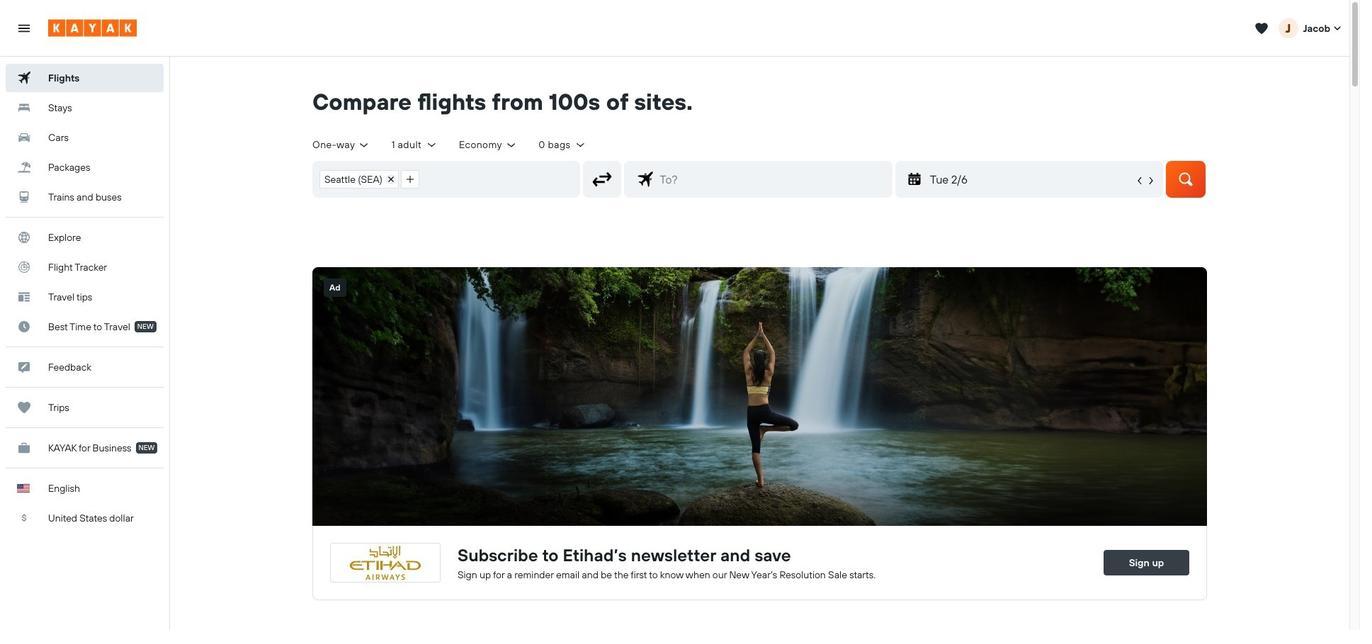 Task type: describe. For each thing, give the bounding box(es) containing it.
Cabin type Economy field
[[459, 138, 518, 151]]

united states (english) image
[[17, 484, 30, 493]]

remove image
[[388, 176, 395, 183]]

navigation menu image
[[17, 21, 31, 35]]

tuesday february 6th element
[[930, 171, 1135, 188]]



Task type: locate. For each thing, give the bounding box(es) containing it.
list item right remove icon
[[401, 170, 420, 188]]

list
[[313, 161, 426, 197]]

1 list item from the left
[[320, 170, 399, 188]]

hpto-image element
[[313, 267, 1208, 526]]

2 list item from the left
[[401, 170, 420, 188]]

Trip type One-way field
[[313, 138, 371, 151]]

Flight destination input text field
[[654, 161, 892, 197]]

hpto logo image
[[331, 543, 440, 582]]

swap departure airport and destination airport image
[[589, 166, 616, 193]]

list item
[[320, 170, 399, 188], [401, 170, 420, 188]]

1 horizontal spatial list item
[[401, 170, 420, 188]]

Flight origin input text field
[[426, 161, 580, 197]]

0 horizontal spatial list item
[[320, 170, 399, 188]]

list item down trip type one-way field
[[320, 170, 399, 188]]



Task type: vqa. For each thing, say whether or not it's contained in the screenshot.
Navigation menu "image"
yes



